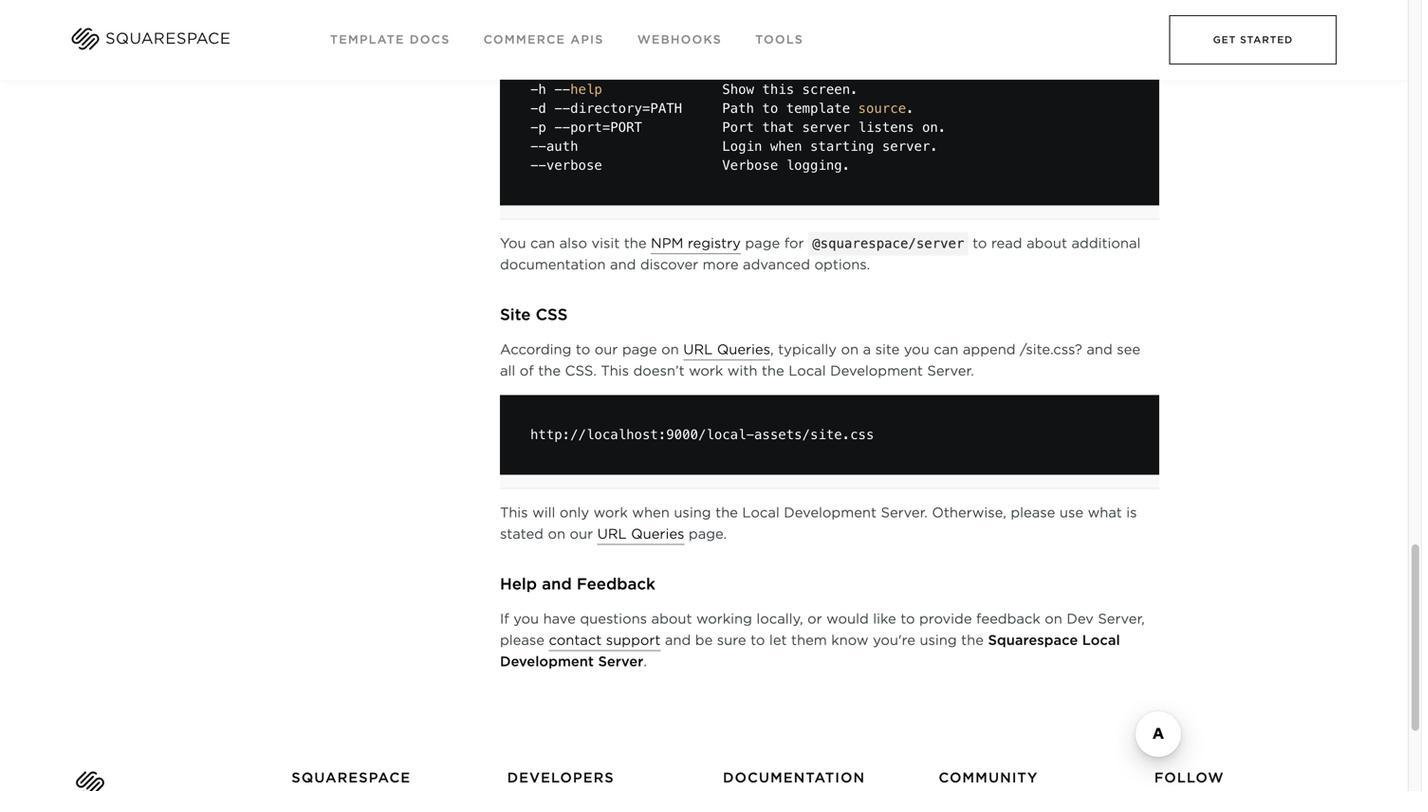 Task type: describe. For each thing, give the bounding box(es) containing it.
advanced
[[743, 257, 811, 273]]

will
[[533, 505, 556, 521]]

server. inside this will only work when using the local development server. otherwise, please use what is stated on our
[[881, 505, 928, 521]]

npm
[[651, 236, 684, 252]]

verbose
[[723, 158, 779, 173]]

you
[[500, 236, 526, 252]]

directory=path
[[571, 101, 683, 116]]

,
[[771, 342, 774, 358]]

read
[[992, 236, 1023, 252]]

the down ,
[[762, 363, 785, 379]]

/site.css?
[[1020, 342, 1083, 358]]

can inside , typically on a site you can append /site.css? and see all of the css. this doesn't work with the local development server.
[[934, 342, 959, 358]]

feedback
[[977, 611, 1041, 627]]

a
[[863, 342, 871, 358]]

developers
[[507, 770, 615, 786]]

server
[[803, 120, 851, 135]]

work inside this will only work when using the local development server. otherwise, please use what is stated on our
[[594, 505, 628, 521]]

tools
[[756, 33, 804, 47]]

on inside this will only work when using the local development server. otherwise, please use what is stated on our
[[548, 526, 566, 542]]

0 horizontal spatial page
[[622, 342, 657, 358]]

documentation
[[500, 257, 606, 273]]

stated
[[500, 526, 544, 542]]

0 vertical spatial our
[[595, 342, 618, 358]]

d
[[539, 101, 547, 116]]

community
[[939, 770, 1039, 786]]

server. inside , typically on a site you can append /site.css? and see all of the css. this doesn't work with the local development server.
[[928, 363, 975, 379]]

according to our page on url queries
[[500, 342, 771, 358]]

local inside squarespace local development server
[[1083, 633, 1121, 649]]

you inside , typically on a site you can append /site.css? and see all of the css. this doesn't work with the local development server.
[[904, 342, 930, 358]]

questions
[[580, 611, 647, 627]]

1 vertical spatial queries
[[631, 526, 685, 542]]

also
[[560, 236, 587, 252]]

login
[[723, 139, 763, 154]]

you inside the if you have questions about working locally, or would like to provide feedback on dev server, please
[[514, 611, 539, 627]]

local inside this will only work when using the local development server. otherwise, please use what is stated on our
[[743, 505, 780, 521]]

@squarespace/server
[[813, 236, 965, 252]]

http://localhost:9000/local-
[[531, 427, 755, 443]]

contact
[[549, 633, 602, 649]]

of
[[520, 363, 534, 379]]

css.
[[565, 363, 597, 379]]

squarespace for squarespace local development server
[[989, 633, 1079, 649]]

according
[[500, 342, 572, 358]]

auth
[[547, 139, 579, 154]]

append
[[963, 342, 1016, 358]]

follow
[[1155, 770, 1225, 786]]

url queries page.
[[598, 526, 727, 542]]

our inside this will only work when using the local development server. otherwise, please use what is stated on our
[[570, 526, 593, 542]]

you can also visit the npm registry page for @squarespace/server
[[500, 236, 965, 252]]

otherwise,
[[932, 505, 1007, 521]]

this will only work when using the local development server. otherwise, please use what is stated on our
[[500, 505, 1138, 542]]

to inside the if you have questions about working locally, or would like to provide feedback on dev server, please
[[901, 611, 915, 627]]

h
[[539, 82, 547, 98]]

discover
[[641, 257, 699, 273]]

is
[[1127, 505, 1138, 521]]

get
[[1214, 34, 1237, 46]]

show this screen. -d --directory=path     path to template source
[[531, 82, 907, 116]]

commerce apis
[[484, 33, 604, 47]]

get started
[[1214, 34, 1294, 46]]

to up css. on the top
[[576, 342, 591, 358]]

. for . -p --port=port          port that server listens on. --auth                  login when starting server. --verbose               verbose logging.
[[907, 101, 915, 116]]

url queries link for according to our page on url queries
[[684, 342, 771, 361]]

let
[[770, 633, 787, 649]]

port
[[723, 120, 755, 135]]

1 horizontal spatial url
[[684, 342, 713, 358]]

typically
[[778, 342, 837, 358]]

0 vertical spatial can
[[531, 236, 555, 252]]

if
[[500, 611, 509, 627]]

the right 'visit'
[[624, 236, 647, 252]]

-h -- help
[[531, 82, 603, 98]]

commerce apis link
[[484, 33, 604, 47]]

using inside this will only work when using the local development server. otherwise, please use what is stated on our
[[674, 505, 711, 521]]

all
[[500, 363, 516, 379]]

on up doesn't on the top left
[[662, 342, 679, 358]]

development inside squarespace local development server
[[500, 654, 594, 670]]

source
[[859, 101, 907, 116]]

assets/site.css
[[755, 427, 875, 443]]

show
[[723, 82, 755, 98]]

path
[[723, 101, 755, 116]]

on inside , typically on a site you can append /site.css? and see all of the css. this doesn't work with the local development server.
[[841, 342, 859, 358]]

with
[[728, 363, 758, 379]]

site
[[876, 342, 900, 358]]

on inside the if you have questions about working locally, or would like to provide feedback on dev server, please
[[1045, 611, 1063, 627]]

only
[[560, 505, 590, 521]]

help
[[571, 82, 603, 98]]

see
[[1117, 342, 1141, 358]]

, typically on a site you can append /site.css? and see all of the css. this doesn't work with the local development server.
[[500, 342, 1141, 379]]

support
[[606, 633, 661, 649]]

server
[[598, 654, 644, 670]]

template docs link
[[330, 33, 450, 47]]

get started link
[[1170, 15, 1337, 65]]

server,
[[1099, 611, 1145, 627]]

apis
[[571, 33, 604, 47]]

this inside this will only work when using the local development server. otherwise, please use what is stated on our
[[500, 505, 528, 521]]

0 vertical spatial queries
[[717, 342, 771, 358]]

and up have on the bottom left of page
[[542, 575, 572, 594]]

or
[[808, 611, 823, 627]]

on.
[[923, 120, 947, 135]]

port=port
[[571, 120, 643, 135]]

1 vertical spatial using
[[920, 633, 957, 649]]

docs
[[410, 33, 450, 47]]

npm registry link
[[651, 236, 741, 255]]



Task type: vqa. For each thing, say whether or not it's contained in the screenshot.
Existing custom collections will become uneditable.
no



Task type: locate. For each thing, give the bounding box(es) containing it.
0 horizontal spatial work
[[594, 505, 628, 521]]

0 vertical spatial please
[[1011, 505, 1056, 521]]

visit
[[592, 236, 620, 252]]

queries
[[717, 342, 771, 358], [631, 526, 685, 542]]

1 horizontal spatial about
[[1027, 236, 1068, 252]]

template docs
[[330, 33, 450, 47]]

have
[[543, 611, 576, 627]]

the right of
[[538, 363, 561, 379]]

http://localhost:9000/local-assets/site.css
[[531, 427, 875, 443]]

page up the 'advanced'
[[745, 236, 780, 252]]

to left let
[[751, 633, 765, 649]]

about inside the if you have questions about working locally, or would like to provide feedback on dev server, please
[[652, 611, 692, 627]]

site css
[[500, 306, 568, 324]]

when up url queries page.
[[632, 505, 670, 521]]

if you have questions about working locally, or would like to provide feedback on dev server, please
[[500, 611, 1145, 649]]

1 horizontal spatial this
[[601, 363, 629, 379]]

0 vertical spatial squarespace
[[989, 633, 1079, 649]]

0 horizontal spatial url
[[598, 526, 627, 542]]

1 vertical spatial can
[[934, 342, 959, 358]]

queries up with at the right of page
[[717, 342, 771, 358]]

and down 'visit'
[[610, 257, 636, 273]]

-
[[531, 82, 539, 98], [555, 82, 563, 98], [563, 82, 571, 98], [531, 101, 539, 116], [555, 101, 563, 116], [563, 101, 571, 116], [531, 120, 539, 135], [555, 120, 563, 135], [563, 120, 571, 135], [531, 139, 539, 154], [539, 139, 547, 154], [531, 158, 539, 173], [539, 158, 547, 173]]

starting
[[811, 139, 875, 154]]

on left dev
[[1045, 611, 1063, 627]]

2 horizontal spatial local
[[1083, 633, 1121, 649]]

0 horizontal spatial please
[[500, 633, 545, 649]]

0 horizontal spatial squarespace
[[292, 770, 411, 786]]

this
[[763, 82, 795, 98]]

this up stated at the bottom left
[[500, 505, 528, 521]]

and
[[610, 257, 636, 273], [1087, 342, 1113, 358], [542, 575, 572, 594], [665, 633, 691, 649]]

help
[[500, 575, 537, 594]]

1 vertical spatial please
[[500, 633, 545, 649]]

development down the assets/site.css
[[784, 505, 877, 521]]

development inside , typically on a site you can append /site.css? and see all of the css. this doesn't work with the local development server.
[[831, 363, 923, 379]]

to inside show this screen. -d --directory=path     path to template source
[[763, 101, 779, 116]]

1 vertical spatial page
[[622, 342, 657, 358]]

working
[[697, 611, 753, 627]]

provide
[[920, 611, 972, 627]]

them
[[792, 633, 827, 649]]

1 vertical spatial you
[[514, 611, 539, 627]]

local down typically
[[789, 363, 826, 379]]

and left the see
[[1087, 342, 1113, 358]]

the up page.
[[716, 505, 738, 521]]

0 vertical spatial url
[[684, 342, 713, 358]]

doesn't
[[634, 363, 685, 379]]

development down a
[[831, 363, 923, 379]]

server.
[[928, 363, 975, 379], [881, 505, 928, 521]]

on left a
[[841, 342, 859, 358]]

url queries link up with at the right of page
[[684, 342, 771, 361]]

css
[[536, 306, 568, 324]]

screen.
[[803, 82, 859, 98]]

development
[[831, 363, 923, 379], [784, 505, 877, 521], [500, 654, 594, 670]]

use
[[1060, 505, 1084, 521]]

1 vertical spatial about
[[652, 611, 692, 627]]

0 vertical spatial about
[[1027, 236, 1068, 252]]

work right only on the left
[[594, 505, 628, 521]]

1 horizontal spatial queries
[[717, 342, 771, 358]]

site
[[500, 306, 531, 324]]

1 horizontal spatial .
[[907, 101, 915, 116]]

to right like
[[901, 611, 915, 627]]

can left append at top right
[[934, 342, 959, 358]]

when inside . -p --port=port          port that server listens on. --auth                  login when starting server. --verbose               verbose logging.
[[771, 139, 803, 154]]

development down contact on the bottom of the page
[[500, 654, 594, 670]]

0 vertical spatial you
[[904, 342, 930, 358]]

local down the assets/site.css
[[743, 505, 780, 521]]

dev
[[1067, 611, 1094, 627]]

1 horizontal spatial page
[[745, 236, 780, 252]]

listens
[[859, 120, 915, 135]]

1 vertical spatial url
[[598, 526, 627, 542]]

1 vertical spatial work
[[594, 505, 628, 521]]

url queries link for url queries page.
[[598, 526, 685, 545]]

and left the be
[[665, 633, 691, 649]]

local inside , typically on a site you can append /site.css? and see all of the css. this doesn't work with the local development server.
[[789, 363, 826, 379]]

server.
[[883, 139, 939, 154]]

template
[[330, 33, 405, 47]]

our
[[595, 342, 618, 358], [570, 526, 593, 542]]

help and feedback
[[500, 575, 656, 594]]

locally,
[[757, 611, 804, 627]]

would
[[827, 611, 869, 627]]

. for .
[[644, 654, 647, 670]]

1 vertical spatial development
[[784, 505, 877, 521]]

server. down append at top right
[[928, 363, 975, 379]]

please inside this will only work when using the local development server. otherwise, please use what is stated on our
[[1011, 505, 1056, 521]]

1 horizontal spatial when
[[771, 139, 803, 154]]

webhooks link
[[638, 33, 722, 47]]

can up "documentation"
[[531, 236, 555, 252]]

page
[[745, 236, 780, 252], [622, 342, 657, 358]]

please left use
[[1011, 505, 1056, 521]]

what
[[1088, 505, 1123, 521]]

our up css. on the top
[[595, 342, 618, 358]]

that
[[763, 120, 795, 135]]

feedback
[[577, 575, 656, 594]]

2 vertical spatial local
[[1083, 633, 1121, 649]]

and inside , typically on a site you can append /site.css? and see all of the css. this doesn't work with the local development server.
[[1087, 342, 1113, 358]]

to left read
[[973, 236, 988, 252]]

the inside this will only work when using the local development server. otherwise, please use what is stated on our
[[716, 505, 738, 521]]

0 horizontal spatial about
[[652, 611, 692, 627]]

documentation
[[723, 770, 866, 786]]

page.
[[689, 526, 727, 542]]

contact support link
[[549, 633, 661, 652]]

0 horizontal spatial queries
[[631, 526, 685, 542]]

url queries link
[[684, 342, 771, 361], [598, 526, 685, 545]]

0 horizontal spatial local
[[743, 505, 780, 521]]

0 horizontal spatial our
[[570, 526, 593, 542]]

1 vertical spatial our
[[570, 526, 593, 542]]

0 horizontal spatial this
[[500, 505, 528, 521]]

you right site
[[904, 342, 930, 358]]

please inside the if you have questions about working locally, or would like to provide feedback on dev server, please
[[500, 633, 545, 649]]

on
[[662, 342, 679, 358], [841, 342, 859, 358], [548, 526, 566, 542], [1045, 611, 1063, 627]]

1 horizontal spatial you
[[904, 342, 930, 358]]

about inside "to read about additional documentation and discover more advanced options."
[[1027, 236, 1068, 252]]

local
[[789, 363, 826, 379], [743, 505, 780, 521], [1083, 633, 1121, 649]]

when inside this will only work when using the local development server. otherwise, please use what is stated on our
[[632, 505, 670, 521]]

url up doesn't on the top left
[[684, 342, 713, 358]]

server. left otherwise, at the right bottom
[[881, 505, 928, 521]]

when
[[771, 139, 803, 154], [632, 505, 670, 521]]

0 vertical spatial server.
[[928, 363, 975, 379]]

1 horizontal spatial can
[[934, 342, 959, 358]]

url queries link up feedback
[[598, 526, 685, 545]]

0 vertical spatial work
[[689, 363, 724, 379]]

1 vertical spatial server.
[[881, 505, 928, 521]]

1 vertical spatial url queries link
[[598, 526, 685, 545]]

options.
[[815, 257, 871, 273]]

about up support
[[652, 611, 692, 627]]

squarespace
[[989, 633, 1079, 649], [292, 770, 411, 786]]

on down will
[[548, 526, 566, 542]]

1 horizontal spatial work
[[689, 363, 724, 379]]

0 vertical spatial development
[[831, 363, 923, 379]]

1 horizontal spatial using
[[920, 633, 957, 649]]

this inside , typically on a site you can append /site.css? and see all of the css. this doesn't work with the local development server.
[[601, 363, 629, 379]]

url up feedback
[[598, 526, 627, 542]]

0 horizontal spatial you
[[514, 611, 539, 627]]

like
[[873, 611, 897, 627]]

registry
[[688, 236, 741, 252]]

queries left page.
[[631, 526, 685, 542]]

0 vertical spatial .
[[907, 101, 915, 116]]

this
[[601, 363, 629, 379], [500, 505, 528, 521]]

work left with at the right of page
[[689, 363, 724, 379]]

local down server,
[[1083, 633, 1121, 649]]

url
[[684, 342, 713, 358], [598, 526, 627, 542]]

and inside "to read about additional documentation and discover more advanced options."
[[610, 257, 636, 273]]

using down provide
[[920, 633, 957, 649]]

0 horizontal spatial when
[[632, 505, 670, 521]]

p
[[539, 120, 547, 135]]

logging.
[[787, 158, 851, 173]]

work
[[689, 363, 724, 379], [594, 505, 628, 521]]

0 vertical spatial local
[[789, 363, 826, 379]]

verbose
[[547, 158, 603, 173]]

please down if
[[500, 633, 545, 649]]

. up listens
[[907, 101, 915, 116]]

0 vertical spatial url queries link
[[684, 342, 771, 361]]

you're
[[873, 633, 916, 649]]

know
[[832, 633, 869, 649]]

you right if
[[514, 611, 539, 627]]

to up that
[[763, 101, 779, 116]]

contact support and be sure to let them know you're using the
[[549, 633, 989, 649]]

1 vertical spatial this
[[500, 505, 528, 521]]

1 vertical spatial local
[[743, 505, 780, 521]]

this down according to our page on url queries
[[601, 363, 629, 379]]

about right read
[[1027, 236, 1068, 252]]

2 vertical spatial development
[[500, 654, 594, 670]]

0 horizontal spatial using
[[674, 505, 711, 521]]

0 vertical spatial this
[[601, 363, 629, 379]]

1 horizontal spatial local
[[789, 363, 826, 379]]

development inside this will only work when using the local development server. otherwise, please use what is stated on our
[[784, 505, 877, 521]]

when down that
[[771, 139, 803, 154]]

the down provide
[[962, 633, 984, 649]]

1 horizontal spatial our
[[595, 342, 618, 358]]

1 vertical spatial .
[[644, 654, 647, 670]]

to
[[763, 101, 779, 116], [973, 236, 988, 252], [576, 342, 591, 358], [901, 611, 915, 627], [751, 633, 765, 649]]

0 horizontal spatial .
[[644, 654, 647, 670]]

additional
[[1072, 236, 1141, 252]]

1 horizontal spatial squarespace
[[989, 633, 1079, 649]]

squarespace local development server
[[500, 633, 1121, 670]]

more
[[703, 257, 739, 273]]

commerce
[[484, 33, 566, 47]]

0 vertical spatial page
[[745, 236, 780, 252]]

1 vertical spatial squarespace
[[292, 770, 411, 786]]

be
[[696, 633, 713, 649]]

squarespace for squarespace
[[292, 770, 411, 786]]

.
[[907, 101, 915, 116], [644, 654, 647, 670]]

using up page.
[[674, 505, 711, 521]]

. inside . -p --port=port          port that server listens on. --auth                  login when starting server. --verbose               verbose logging.
[[907, 101, 915, 116]]

page up doesn't on the top left
[[622, 342, 657, 358]]

please
[[1011, 505, 1056, 521], [500, 633, 545, 649]]

0 vertical spatial when
[[771, 139, 803, 154]]

1 horizontal spatial please
[[1011, 505, 1056, 521]]

our down only on the left
[[570, 526, 593, 542]]

. down support
[[644, 654, 647, 670]]

to inside "to read about additional documentation and discover more advanced options."
[[973, 236, 988, 252]]

work inside , typically on a site you can append /site.css? and see all of the css. this doesn't work with the local development server.
[[689, 363, 724, 379]]

0 vertical spatial using
[[674, 505, 711, 521]]

squarespace inside squarespace local development server
[[989, 633, 1079, 649]]

1 vertical spatial when
[[632, 505, 670, 521]]

for
[[785, 236, 804, 252]]

0 horizontal spatial can
[[531, 236, 555, 252]]



